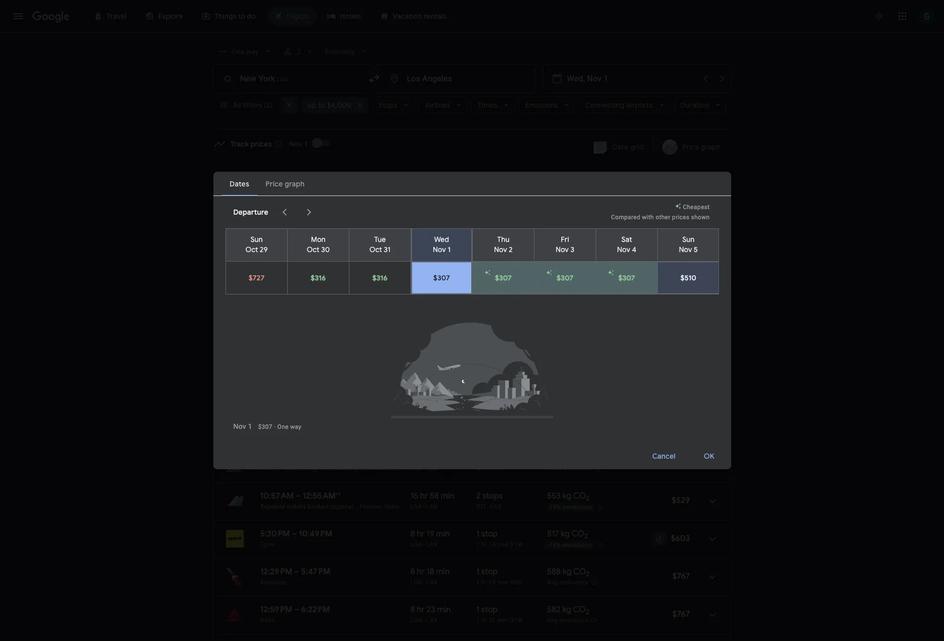 Task type: describe. For each thing, give the bounding box(es) containing it.
departure
[[233, 208, 268, 217]]

, for 2 stops ord , sea
[[489, 390, 490, 397]]

1 stop flight. element for 8 hr 18 min
[[476, 568, 498, 579]]

date grid
[[612, 143, 644, 152]]

delta
[[260, 618, 275, 625]]

1 stop flight. element for 8 hr 19 min
[[476, 530, 498, 541]]

nov for fri nov 3
[[556, 245, 569, 255]]

ord inside 1 stop 1 hr 19 min ord
[[510, 580, 522, 587]]

graph
[[701, 143, 721, 152]]

– inside 12:29 pm – 5:47 pm american
[[294, 568, 299, 578]]

flights
[[227, 224, 257, 236]]

find the best price region
[[213, 138, 731, 164]]

times
[[478, 101, 498, 110]]

thu nov 2
[[494, 235, 513, 255]]

5:47 pm
[[301, 568, 331, 578]]

1 horizontal spatial prices
[[672, 214, 690, 221]]

6:22 pm
[[301, 606, 330, 616]]

all filters (2) button
[[213, 97, 281, 113]]

emissions down 588 kg co 2
[[560, 580, 589, 587]]

compared
[[611, 214, 641, 221]]

filters
[[243, 101, 262, 110]]

21
[[489, 618, 496, 625]]

nov inside find the best price region
[[289, 140, 303, 149]]

– inside 5:30 pm – 8:49 am spirit
[[292, 416, 297, 426]]

$307 right the 9
[[433, 274, 450, 283]]

bur inside 14 hr 50 min lga – bur
[[426, 390, 438, 397]]

dtw for 582
[[510, 618, 524, 625]]

stops
[[379, 101, 398, 110]]

Arrival time: 10:49 PM. text field
[[299, 530, 333, 540]]

lga for 14 hr 50 min
[[411, 390, 422, 397]]

stops for 2 stops atl , las
[[483, 492, 503, 502]]

1 down total duration 8 hr 18 min. element
[[476, 580, 480, 587]]

emissions down 582 kg co 2
[[560, 618, 589, 625]]

0 horizontal spatial nov 1
[[233, 423, 252, 431]]

hr down 14 hr 50 min lga – bur
[[420, 416, 428, 426]]

include
[[233, 239, 253, 246]]

co for 585
[[574, 264, 586, 274]]

layover (1 of 1) is a 1 hr 19 min layover at o'hare international airport in chicago. element
[[476, 579, 542, 587]]

apply.
[[454, 239, 470, 246]]

min inside 1 stop 1 hr 19 min ord
[[498, 580, 508, 587]]

307 US dollars text field
[[671, 269, 690, 279]]

1 left 21
[[476, 618, 480, 625]]

12:29 pm – 5:47 pm american
[[260, 568, 331, 587]]

layover (1 of 2) is a 7 hr 57 min layover at hartsfield-jackson atlanta international airport in atlanta. layover (2 of 2) is a 32 min layover at harry reid international airport in las vegas. element
[[476, 503, 542, 511]]

separate tickets booked together
[[260, 504, 354, 511]]

12:55 am
[[303, 492, 336, 502]]

9
[[411, 264, 415, 274]]

lga for 16 hr 58 min
[[411, 504, 422, 511]]

leaves laguardia airport at 12:59 pm on wednesday, november 1 and arrives at los angeles international airport at 6:22 pm on wednesday, november 1. element
[[260, 606, 330, 616]]

8 hr 19 min lga – lax
[[411, 530, 450, 549]]

passenger
[[472, 239, 502, 246]]

date
[[612, 143, 628, 152]]

2 $316 button from the left
[[349, 262, 411, 294]]

stop for 1 stop 1 hr 21 min dtw
[[482, 606, 498, 616]]

Departure time: 5:30 PM. text field
[[260, 530, 290, 540]]

shown
[[691, 214, 710, 221]]

lga for 8 hr 50 min
[[411, 352, 422, 359]]

american for 8:51 pm
[[260, 276, 287, 283]]

2 inside 2 stops ord , sea
[[476, 378, 481, 388]]

+32%
[[547, 390, 563, 397]]

fri nov 3
[[556, 235, 574, 255]]

4 bur from the top
[[426, 466, 438, 473]]

learn more about tracked prices image
[[274, 140, 283, 149]]

separate
[[260, 504, 285, 511]]

min inside 14 hr 50 min lga – bur
[[442, 378, 456, 388]]

skywest
[[419, 466, 443, 473]]

total duration 8 hr 18 min. element
[[411, 568, 476, 579]]

sort by:
[[689, 238, 715, 247]]

2 stops flight. element for 553
[[476, 492, 503, 503]]

0 vertical spatial +
[[297, 239, 300, 246]]

leaves laguardia airport at 10:57 am on wednesday, november 1 and arrives at los angeles international airport at 12:55 am on thursday, november 2. element
[[260, 491, 341, 502]]

1 left 15
[[476, 542, 480, 549]]

– inside 8 hr 18 min lga – lax
[[422, 580, 426, 587]]

min inside 1 stop 2 hr 28 min dfw
[[498, 276, 508, 283]]

dfw
[[510, 276, 523, 283]]

total duration 8 hr 23 min. element
[[411, 606, 476, 617]]

, for 2 stops atl , las
[[487, 504, 489, 511]]

hr inside 1 stop 1 hr 21 min dtw
[[482, 618, 487, 625]]

leaves laguardia airport at 5:30 pm on wednesday, november 1 and arrives at los angeles international airport at 8:49 am on thursday, november 2. element
[[260, 416, 334, 426]]

$307 inside all flights main content
[[671, 269, 690, 279]]

emissions down 517 kg co 2
[[563, 542, 592, 550]]

emissions inside 809 +32% emissions
[[564, 390, 593, 397]]

may
[[440, 239, 452, 246]]

for
[[250, 192, 260, 200]]

min down 14 hr 50 min lga – bur
[[440, 416, 453, 426]]

$727
[[249, 274, 264, 283]]

59
[[427, 264, 436, 274]]

$307 down thu nov 2
[[495, 274, 512, 283]]

after
[[464, 192, 480, 200]]

min inside 1 stop 1 hr 21 min dtw
[[498, 618, 508, 625]]

1 stop 1 hr 19 min ord
[[476, 568, 522, 587]]

lga – bur
[[411, 466, 438, 473]]

hr inside 1 stop 1 hr 19 min ord
[[482, 580, 487, 587]]

price for price guarantee
[[250, 179, 269, 189]]

nov for wed nov 1
[[433, 245, 446, 255]]

– inside 8 hr 23 min lga – lax
[[422, 618, 426, 625]]

hr inside 8 hr 19 min lga – lax
[[417, 530, 425, 540]]

603 US dollars text field
[[671, 534, 690, 544]]

stop for 1 stop 1 hr 19 min ord
[[482, 568, 498, 578]]

one
[[278, 424, 289, 431]]

Departure time: 5:30 PM. text field
[[260, 416, 290, 426]]

2 inside 2 stops atl , las
[[476, 492, 481, 502]]

809
[[547, 378, 562, 388]]

8 for 8 hr 18 min
[[411, 568, 415, 578]]

min inside 1 stop 1 hr 15 min dtw
[[498, 542, 508, 549]]

spirit for 10:49 pm
[[260, 542, 275, 549]]

total duration 14 hr 50 min. element
[[411, 378, 476, 390]]

1 stop flight. element for 9 hr 59 min
[[476, 264, 498, 276]]

1 $316 button from the left
[[288, 262, 349, 294]]

connecting airports
[[586, 101, 653, 110]]

1 up layover (1 of 1) is a 1 hr 4 min layover at dallas/fort worth international airport in dallas. element
[[476, 340, 480, 350]]

by for american
[[343, 390, 349, 397]]

prices
[[213, 239, 231, 246]]

for
[[316, 239, 324, 246]]

– inside 10:57 am – 12:55 am + 1
[[296, 492, 301, 502]]

2 dba from the left
[[445, 466, 457, 473]]

min inside 8 hr 23 min lga – lax
[[437, 606, 451, 616]]

2 stops
[[476, 416, 503, 426]]

guarantee
[[271, 179, 310, 189]]

emissions inside 585 kg co avg emissions
[[560, 276, 589, 283]]

emissions
[[525, 101, 558, 110]]

809 +32% emissions
[[547, 378, 593, 397]]

$468
[[671, 458, 690, 468]]

price graph
[[683, 143, 721, 152]]

1 inside 10:57 am – 12:55 am + 1
[[339, 491, 341, 498]]

book.
[[495, 192, 513, 200]]

2 inside 553 kg co 2
[[586, 495, 590, 503]]

517
[[547, 530, 559, 540]]

529 US dollars text field
[[672, 496, 690, 506]]

compared with other prices shown
[[611, 214, 710, 221]]

1 vertical spatial american
[[351, 390, 378, 397]]

-10% emissions
[[548, 504, 592, 512]]

58
[[430, 492, 439, 502]]

swap origin and destination. image
[[368, 73, 380, 85]]

lga for 8 hr 18 min
[[411, 580, 422, 587]]

hr inside 1 stop 2 hr 28 min dfw
[[482, 276, 487, 283]]

hr inside 8 hr 50 min lga – bur
[[417, 340, 425, 350]]

sun oct 29
[[245, 235, 268, 255]]

nov for sat nov 4
[[617, 245, 630, 255]]

19 for 18
[[430, 416, 438, 426]]

mon oct 30
[[307, 235, 330, 255]]

with
[[642, 214, 654, 221]]

8:49 am
[[299, 416, 329, 426]]

1 stop
[[476, 340, 498, 350]]

sort
[[689, 238, 703, 247]]

prices inside find the best price region
[[251, 140, 272, 149]]

16%
[[550, 542, 561, 550]]

nov 1 inside find the best price region
[[289, 140, 307, 149]]

emissions down 553 kg co 2
[[563, 504, 592, 512]]

50 for 8
[[427, 340, 437, 350]]

8 hr 50 min lga – bur
[[411, 340, 452, 359]]

10:57 am
[[260, 492, 294, 502]]

min inside 8 hr 19 min lga – lax
[[436, 530, 450, 540]]

, inside "layover (1 of 2) is a 55 min layover at george bush intercontinental airport in houston. layover (2 of 2) is a 46 min layover at san francisco international airport in san francisco." element
[[487, 466, 488, 473]]

layover (1 of 1) is a 1 hr 15 min layover at detroit metropolitan wayne county airport in detroit. element
[[476, 541, 542, 549]]

582 kg co 2
[[547, 606, 590, 617]]

15
[[489, 542, 496, 549]]

airlines for mesa
[[337, 466, 359, 473]]

total duration 9 hr 59 min. element
[[411, 264, 476, 276]]

mon
[[311, 235, 325, 244]]

Departure time: 10:57 AM. text field
[[260, 492, 294, 502]]

all flights main content
[[213, 138, 731, 642]]

leaves laguardia airport at 5:30 pm on wednesday, november 1 and arrives at los angeles international airport at 10:49 pm on wednesday, november 1. element
[[260, 530, 333, 540]]

ord inside 2 stops ord , sea
[[476, 390, 489, 397]]

lga for 8 hr 19 min
[[411, 542, 422, 549]]

1 vertical spatial spirit
[[385, 504, 400, 511]]

google
[[306, 192, 329, 200]]

$510
[[681, 274, 697, 283]]

operated for operated by mesa airlines dba united express, skywest dba united express
[[284, 466, 310, 473]]

oct for tue
[[369, 245, 382, 255]]

hr inside 8 hr 18 min lga – lax
[[417, 568, 425, 578]]

tue
[[374, 235, 386, 244]]

$307 down "3" in the top right of the page
[[557, 274, 574, 283]]

hr inside 9 hr 59 min lga bur
[[417, 264, 425, 274]]

14 hr 50 min lga – bur
[[411, 378, 456, 397]]

2 the from the left
[[414, 192, 424, 200]]

50 for 14
[[430, 378, 440, 388]]

$603
[[671, 534, 690, 544]]

2 inside 582 kg co 2
[[586, 609, 590, 617]]

total duration 8 hr 19 min. element
[[411, 530, 476, 541]]

frontier,
[[360, 504, 383, 511]]

layover (1 of 1) is a 2 hr 28 min layover at dallas/fort worth international airport in dallas. element
[[476, 276, 542, 284]]

lax for 58
[[426, 504, 438, 511]]

lga for 9 hr 59 min
[[411, 276, 422, 283]]

1 left $307 text box
[[248, 423, 252, 431]]

1 inside wed nov 1
[[448, 245, 450, 255]]

2 inside 1 stop 2 hr 28 min dfw
[[476, 276, 480, 283]]

19 inside 1 stop 1 hr 19 min ord
[[489, 580, 496, 587]]

hr inside 1 stop 1 hr 15 min dtw
[[482, 542, 487, 549]]

layover (1 of 2) is a 55 min layover at george bush intercontinental airport in houston. layover (2 of 2) is a 46 min layover at san francisco international airport in san francisco. element
[[476, 465, 542, 474]]

588
[[547, 568, 561, 578]]

stops for 2 stops
[[483, 416, 503, 426]]

– inside 1:52 pm – 8:51 pm american
[[290, 264, 295, 274]]

1 $316 from the left
[[311, 274, 326, 283]]

sun nov 5
[[679, 235, 698, 255]]

553
[[547, 492, 561, 502]]

price for price graph
[[683, 143, 700, 152]]

12:59 pm – 6:22 pm delta
[[260, 606, 330, 625]]

nov for sun nov 5
[[679, 245, 692, 255]]

5:30 pm for 10:49 pm
[[260, 530, 290, 540]]

19 for 8
[[427, 530, 434, 540]]

– inside 12:59 pm – 6:22 pm delta
[[294, 606, 299, 616]]

dtw for 517
[[510, 542, 524, 549]]

min inside 16 hr 58 min lga – lax
[[441, 492, 455, 502]]

2 united from the left
[[374, 466, 392, 473]]

avg emissions for 582
[[547, 618, 589, 625]]

1:52 pm
[[260, 264, 288, 274]]



Task type: vqa. For each thing, say whether or not it's contained in the screenshot.
middle 240
no



Task type: locate. For each thing, give the bounding box(es) containing it.
lax inside 8 hr 19 min lga – lax
[[426, 542, 438, 549]]

, inside 2 stops atl , las
[[487, 504, 489, 511]]

– down total duration 8 hr 19 min. element
[[422, 542, 426, 549]]

nov left 5
[[679, 245, 692, 255]]

585 kg co avg emissions
[[547, 264, 589, 283]]

23
[[427, 606, 435, 616]]

2 $307 button from the left
[[473, 263, 534, 293]]

2 lga from the top
[[411, 352, 422, 359]]

bur down '59' at the top of page
[[426, 276, 438, 283]]

lga inside 8 hr 50 min lga – bur
[[411, 352, 422, 359]]

2 inside thu nov 2
[[509, 245, 513, 255]]

1 horizontal spatial you
[[482, 192, 493, 200]]

– inside 8 hr 50 min lga – bur
[[422, 352, 426, 359]]

nov inside the fri nov 3
[[556, 245, 569, 255]]

10:57 am – 12:55 am + 1
[[260, 491, 341, 502]]

767 US dollars text field
[[673, 572, 690, 582]]

times button
[[472, 97, 515, 113]]

2 sun from the left
[[682, 235, 695, 244]]

0 vertical spatial dtw
[[510, 542, 524, 549]]

6 lga from the top
[[411, 542, 422, 549]]

co down "3" in the top right of the page
[[574, 264, 586, 274]]

2 vertical spatial american
[[260, 580, 287, 587]]

2 bur from the top
[[426, 352, 438, 359]]

– inside 14 hr 50 min lga – bur
[[422, 390, 426, 397]]

hr up 1 stop 1 hr 21 min dtw
[[482, 580, 487, 587]]

airlines for american
[[380, 390, 401, 397]]

1 oct from the left
[[245, 245, 258, 255]]

co inside 553 kg co 2
[[574, 492, 586, 502]]

1 vertical spatial all
[[213, 224, 225, 236]]

– inside 16 hr 58 min lga – lax
[[422, 504, 426, 511]]

stop inside 1 stop 1 hr 19 min ord
[[482, 568, 498, 578]]

united
[[260, 466, 279, 473], [374, 466, 392, 473], [458, 466, 477, 473]]

united left express
[[458, 466, 477, 473]]

1 down the atl
[[476, 530, 480, 540]]

8 left the 23
[[411, 606, 415, 616]]

0 vertical spatial 50
[[427, 340, 437, 350]]

stops for 2 stops ord , sea
[[483, 378, 503, 388]]

lax down the 23
[[426, 618, 438, 625]]

Arrival time: 12:55 AM on  Thursday, November 2. text field
[[303, 491, 341, 502]]

1 $307 button from the left
[[412, 263, 471, 293]]

2 stops ord , sea
[[476, 378, 503, 397]]

2 oct from the left
[[307, 245, 319, 255]]

together
[[330, 504, 354, 511]]

leaves laguardia airport at 1:52 pm on wednesday, november 1 and arrives at hollywood burbank airport at 8:51 pm on wednesday, november 1. element
[[260, 264, 325, 274]]

co inside 517 kg co 2
[[572, 530, 585, 540]]

2 $316 from the left
[[372, 274, 388, 283]]

kg right 582
[[563, 606, 572, 616]]

5 lga from the top
[[411, 504, 422, 511]]

sun for nov
[[682, 235, 695, 244]]

0 vertical spatial spirit
[[260, 428, 275, 435]]

avg emissions down 588 kg co 2
[[547, 580, 589, 587]]

0 vertical spatial avg
[[547, 276, 558, 283]]

8 inside 8 hr 18 min lga – lax
[[411, 568, 415, 578]]

0 horizontal spatial you
[[348, 192, 359, 200]]

0 vertical spatial avg emissions
[[547, 580, 589, 587]]

1 vertical spatial by
[[312, 466, 318, 473]]

18 down 8 hr 19 min lga – lax
[[427, 568, 434, 578]]

1 horizontal spatial nov 1
[[289, 140, 307, 149]]

8 inside 8 hr 19 min lga – lax
[[411, 530, 415, 540]]

19 up 1 stop 1 hr 21 min dtw
[[489, 580, 496, 587]]

1 stop 1 hr 15 min dtw
[[476, 530, 524, 549]]

1 1 stop flight. element from the top
[[476, 264, 498, 276]]

stops
[[483, 378, 503, 388], [483, 416, 503, 426], [483, 492, 503, 502]]

1 2 stops flight. element from the top
[[476, 378, 503, 390]]

stop up 21
[[482, 606, 498, 616]]

1 vertical spatial airlines
[[380, 390, 401, 397]]

fees right 'bag'
[[426, 239, 438, 246]]

0 horizontal spatial operated
[[284, 466, 310, 473]]

track
[[230, 140, 249, 149]]

- for 517
[[548, 542, 550, 550]]

0 vertical spatial -
[[548, 504, 550, 512]]

8 inside 8 hr 23 min lga – lax
[[411, 606, 415, 616]]

588 kg co 2
[[547, 568, 590, 579]]

0 horizontal spatial prices
[[251, 140, 272, 149]]

2 vertical spatial avg
[[547, 618, 558, 625]]

assistance
[[503, 239, 534, 246]]

767 US dollars text field
[[673, 610, 690, 620]]

lax for 19
[[426, 542, 438, 549]]

co right 588
[[574, 568, 586, 578]]

4 stop from the top
[[482, 568, 498, 578]]

0 vertical spatial all
[[232, 101, 241, 110]]

hr inside 14 hr 50 min lga – bur
[[421, 378, 428, 388]]

0 horizontal spatial 18
[[411, 416, 418, 426]]

spirit inside 5:30 pm – 8:49 am spirit
[[260, 428, 275, 435]]

the right the if
[[414, 192, 424, 200]]

oct for mon
[[307, 245, 319, 255]]

5:30 pm for 8:49 am
[[260, 416, 290, 426]]

50 inside 14 hr 50 min lga – bur
[[430, 378, 440, 388]]

Departure time: 12:29 PM. text field
[[260, 568, 292, 578]]

sun up 5
[[682, 235, 695, 244]]

2 button
[[279, 42, 319, 61]]

, left sfo
[[487, 466, 488, 473]]

– left 6:22 pm
[[294, 606, 299, 616]]

nov for thu nov 2
[[494, 245, 507, 255]]

19 down 16 hr 58 min lga – lax
[[427, 530, 434, 540]]

– down "total duration 16 hr 58 min." element
[[422, 504, 426, 511]]

hr left 28
[[482, 276, 487, 283]]

stop for 1 stop
[[482, 340, 498, 350]]

0 horizontal spatial airlines
[[337, 466, 359, 473]]

4
[[632, 245, 636, 255]]

0 vertical spatial 5:30 pm
[[260, 416, 290, 426]]

min right 15
[[498, 542, 508, 549]]

8 for 8 hr 23 min
[[411, 606, 415, 616]]

1 vertical spatial 50
[[430, 378, 440, 388]]

1 vertical spatial $767
[[673, 610, 690, 620]]

oct inside the mon oct 30
[[307, 245, 319, 255]]

1 horizontal spatial all
[[232, 101, 241, 110]]

bur inside 9 hr 59 min lga bur
[[426, 276, 438, 283]]

$307 button down wed nov 1
[[412, 263, 471, 293]]

lga inside 14 hr 50 min lga – bur
[[411, 390, 422, 397]]

min right the 23
[[437, 606, 451, 616]]

4 1 stop flight. element from the top
[[476, 606, 498, 617]]

layover (1 of 2) is a 1 hr 12 min layover at o'hare international airport in chicago. layover (2 of 2) is a 3 hr 40 min layover at seattle-tacoma international airport in seattle. element
[[476, 390, 542, 398]]

connecting
[[586, 101, 625, 110]]

1 horizontal spatial airlines
[[380, 390, 401, 397]]

0 vertical spatial 19
[[430, 416, 438, 426]]

1 avg from the top
[[547, 276, 558, 283]]

kg inside 585 kg co avg emissions
[[563, 264, 572, 274]]

$316
[[311, 274, 326, 283], [372, 274, 388, 283]]

2 inside 588 kg co 2
[[586, 571, 590, 579]]

avg for 582
[[547, 618, 558, 625]]

1 stop flight. element up 28
[[476, 264, 498, 276]]

2 avg emissions from the top
[[547, 618, 589, 625]]

wed nov 1
[[433, 235, 450, 255]]

1 - from the top
[[548, 504, 550, 512]]

lga inside 8 hr 23 min lga – lax
[[411, 618, 422, 625]]

2 $767 from the top
[[673, 610, 690, 620]]

sun up 29
[[250, 235, 263, 244]]

co up -10% emissions
[[574, 492, 586, 502]]

co inside 588 kg co 2
[[574, 568, 586, 578]]

1 vertical spatial ord
[[510, 580, 522, 587]]

avg for 588
[[547, 580, 558, 587]]

0 vertical spatial airlines
[[425, 101, 450, 110]]

lga down the 9
[[411, 276, 422, 283]]

2 8 from the top
[[411, 530, 415, 540]]

$767 for 588
[[673, 572, 690, 582]]

1 5:30 pm from the top
[[260, 416, 290, 426]]

co for 582
[[573, 606, 586, 616]]

2 vertical spatial 2 stops flight. element
[[476, 492, 503, 503]]

1 horizontal spatial ord
[[510, 580, 522, 587]]

1 vertical spatial +
[[336, 491, 339, 498]]

total duration 18 hr 19 min. element
[[411, 416, 476, 427]]

3 $307 button from the left
[[534, 263, 596, 293]]

2 avg from the top
[[547, 580, 558, 587]]

avg emissions for 588
[[547, 580, 589, 587]]

kg inside 588 kg co 2
[[563, 568, 572, 578]]

kg inside 517 kg co 2
[[561, 530, 570, 540]]

las
[[490, 504, 502, 511]]

grid
[[630, 143, 644, 152]]

passenger assistance button
[[472, 239, 534, 246]]

50 inside 8 hr 50 min lga – bur
[[427, 340, 437, 350]]

0 vertical spatial operated
[[315, 390, 341, 397]]

2 vertical spatial airlines
[[337, 466, 359, 473]]

1 horizontal spatial operated
[[315, 390, 341, 397]]

stops up sea
[[483, 378, 503, 388]]

1 $767 from the top
[[673, 572, 690, 582]]

spirit right frontier,
[[385, 504, 400, 511]]

min up total duration 14 hr 50 min. element
[[439, 340, 452, 350]]

4 $307 button from the left
[[596, 263, 657, 293]]

lax inside 8 hr 18 min lga – lax
[[426, 580, 438, 587]]

stops down sea
[[483, 416, 503, 426]]

10:49 pm
[[299, 530, 333, 540]]

total duration 8 hr 50 min. element
[[411, 340, 476, 352]]

all filters (2)
[[232, 101, 273, 110]]

lax inside 8 hr 23 min lga – lax
[[426, 618, 438, 625]]

layover (1 of 1) is a 1 hr 21 min layover at detroit metropolitan wayne county airport in detroit. element
[[476, 617, 542, 625]]

operated for operated by american airlines
[[315, 390, 341, 397]]

spirit inside 5:30 pm – 10:49 pm spirit
[[260, 542, 275, 549]]

nov right the learn more about tracked prices icon
[[289, 140, 303, 149]]

$767 for 582
[[673, 610, 690, 620]]

by for mesa
[[312, 466, 318, 473]]

airlines right stops popup button
[[425, 101, 450, 110]]

scroll right image
[[303, 206, 315, 219]]

2 horizontal spatial airlines
[[425, 101, 450, 110]]

558
[[547, 416, 561, 426]]

468 US dollars text field
[[671, 458, 690, 468]]

nov down thu
[[494, 245, 507, 255]]

2 vertical spatial spirit
[[260, 542, 275, 549]]

kg for 582
[[563, 606, 572, 616]]

2 stops flight. element
[[476, 378, 503, 390], [476, 416, 503, 427], [476, 492, 503, 503]]

1 horizontal spatial by
[[343, 390, 349, 397]]

3 bur from the top
[[426, 390, 438, 397]]

3 stop from the top
[[482, 530, 498, 540]]

1 sun from the left
[[250, 235, 263, 244]]

kg inside 553 kg co 2
[[563, 492, 572, 502]]

$316 down 31
[[372, 274, 388, 283]]

16 hr 58 min lga – lax
[[411, 492, 455, 511]]

30
[[321, 245, 330, 255]]

lax inside 16 hr 58 min lga – lax
[[426, 504, 438, 511]]

1 stop 1 hr 21 min dtw
[[476, 606, 524, 625]]

– inside 8 hr 19 min lga – lax
[[422, 542, 426, 549]]

 image
[[281, 466, 282, 473]]

0 vertical spatial nov 1
[[289, 140, 307, 149]]

14
[[411, 378, 419, 388]]

up to $4,000 button
[[302, 97, 369, 113]]

bag
[[414, 239, 424, 246]]

$307 down the '4'
[[618, 274, 635, 283]]

50
[[427, 340, 437, 350], [430, 378, 440, 388]]

3 united from the left
[[458, 466, 477, 473]]

585
[[547, 264, 561, 274]]

all left the filters
[[232, 101, 241, 110]]

0 vertical spatial $767
[[673, 572, 690, 582]]

19 inside 8 hr 19 min lga – lax
[[427, 530, 434, 540]]

0 horizontal spatial fees
[[302, 239, 314, 246]]

$510 button
[[658, 263, 719, 293]]

all flights
[[213, 224, 257, 236]]

oct down tue
[[369, 245, 382, 255]]

bur inside 8 hr 50 min lga – bur
[[426, 352, 438, 359]]

1 dba from the left
[[360, 466, 372, 473]]

hr right 14
[[421, 378, 428, 388]]

by:
[[705, 238, 715, 247]]

2 1 stop flight. element from the top
[[476, 530, 498, 541]]

kg up -10% emissions
[[563, 492, 572, 502]]

duration
[[681, 101, 710, 110]]

hr up 14
[[417, 340, 425, 350]]

stop inside 1 stop 1 hr 21 min dtw
[[482, 606, 498, 616]]

2 vertical spatial ,
[[487, 504, 489, 511]]

kg for 517
[[561, 530, 570, 540]]

oct inside sun oct 29
[[245, 245, 258, 255]]

spirit
[[260, 428, 275, 435], [385, 504, 400, 511], [260, 542, 275, 549]]

0 horizontal spatial $316 button
[[288, 262, 349, 294]]

you
[[348, 192, 359, 200], [482, 192, 493, 200]]

1 the from the left
[[361, 192, 371, 200]]

1 horizontal spatial $316 button
[[349, 262, 411, 294]]

kg for 585
[[563, 264, 572, 274]]

4 lax from the top
[[426, 618, 438, 625]]

2 - from the top
[[548, 542, 550, 550]]

sun inside sun oct 29
[[250, 235, 263, 244]]

price guarantee
[[250, 179, 310, 189]]

1 stop 2 hr 28 min dfw
[[476, 264, 523, 283]]

cancel
[[653, 452, 676, 461]]

1 horizontal spatial 18
[[427, 568, 434, 578]]

1 stop flight. element up 15
[[476, 530, 498, 541]]

american for 5:47 pm
[[260, 580, 287, 587]]

express
[[478, 466, 501, 473]]

3 lga from the top
[[411, 390, 422, 397]]

american inside 12:29 pm – 5:47 pm american
[[260, 580, 287, 587]]

1 you from the left
[[348, 192, 359, 200]]

0 vertical spatial ord
[[476, 390, 489, 397]]

total duration 16 hr 58 min. element
[[411, 492, 476, 503]]

min inside 9 hr 59 min lga bur
[[438, 264, 451, 274]]

2 vertical spatial stops
[[483, 492, 503, 502]]

kg inside 582 kg co 2
[[563, 606, 572, 616]]

separate tickets booked together. this trip includes tickets from multiple airlines. missed connections may be protected by kiwi.com.. element
[[260, 504, 354, 511]]

spirit for 8:49 am
[[260, 428, 275, 435]]

co for 517
[[572, 530, 585, 540]]

+43% emissions button
[[544, 454, 601, 475]]

all for all flights
[[213, 224, 225, 236]]

stops inside 2 stops ord , sea
[[483, 378, 503, 388]]

9 hr 59 min lga bur
[[411, 264, 451, 283]]

2 inside 517 kg co 2
[[585, 533, 588, 541]]

$307 down "sun nov 5"
[[671, 269, 690, 279]]

nov down wed
[[433, 245, 446, 255]]

– inside 5:30 pm – 10:49 pm spirit
[[292, 530, 297, 540]]

2 5:30 pm from the top
[[260, 530, 290, 540]]

lax for 23
[[426, 618, 438, 625]]

price
[[683, 143, 700, 152], [250, 179, 269, 189]]

1 vertical spatial 18
[[427, 568, 434, 578]]

1 horizontal spatial sun
[[682, 235, 695, 244]]

– right 1:52 pm
[[290, 264, 295, 274]]

5:30 pm
[[260, 416, 290, 426], [260, 530, 290, 540]]

nov 1
[[289, 140, 307, 149], [233, 423, 252, 431]]

1 vertical spatial -
[[548, 542, 550, 550]]

1 horizontal spatial the
[[414, 192, 424, 200]]

dtw right 21
[[510, 618, 524, 625]]

Departure time: 1:52 PM. text field
[[260, 264, 288, 274]]

2 horizontal spatial united
[[458, 466, 477, 473]]

kg right 585
[[563, 264, 572, 274]]

if
[[408, 192, 412, 200]]

emissions inside +43% emissions popup button
[[564, 466, 593, 473]]

mesa
[[320, 466, 336, 473]]

2 you from the left
[[482, 192, 493, 200]]

1 vertical spatial ,
[[487, 466, 488, 473]]

0 horizontal spatial +
[[297, 239, 300, 246]]

stop up layover (1 of 1) is a 1 hr 19 min layover at o'hare international airport in chicago. element
[[482, 568, 498, 578]]

stop for 1 stop 1 hr 15 min dtw
[[482, 530, 498, 540]]

Arrival time: 6:22 PM. text field
[[301, 606, 330, 616]]

– down total duration 8 hr 23 min. element
[[422, 618, 426, 625]]

1 vertical spatial avg
[[547, 580, 558, 587]]

1 stop from the top
[[482, 264, 498, 274]]

lga inside 8 hr 19 min lga – lax
[[411, 542, 422, 549]]

hr inside 8 hr 23 min lga – lax
[[417, 606, 425, 616]]

nov inside "sun nov 5"
[[679, 245, 692, 255]]

2 lax from the top
[[426, 542, 438, 549]]

1 vertical spatial stops
[[483, 416, 503, 426]]

3 1 stop flight. element from the top
[[476, 568, 498, 579]]

$307
[[671, 269, 690, 279], [433, 274, 450, 283], [495, 274, 512, 283], [557, 274, 574, 283], [618, 274, 635, 283], [258, 424, 273, 431]]

3 8 from the top
[[411, 568, 415, 578]]

flights,
[[282, 192, 304, 200]]

lax for 18
[[426, 580, 438, 587]]

2 horizontal spatial oct
[[369, 245, 382, 255]]

min inside 8 hr 18 min lga – lax
[[436, 568, 450, 578]]

2 2 stops flight. element from the top
[[476, 416, 503, 427]]

price inside button
[[683, 143, 700, 152]]

avg emissions
[[547, 580, 589, 587], [547, 618, 589, 625]]

1 horizontal spatial $316
[[372, 274, 388, 283]]

0 vertical spatial ,
[[489, 390, 490, 397]]

19 down 14 hr 50 min lga – bur
[[430, 416, 438, 426]]

18 down 14
[[411, 416, 418, 426]]

1 vertical spatial 5:30 pm
[[260, 530, 290, 540]]

– left 5:47 pm
[[294, 568, 299, 578]]

3 avg from the top
[[547, 618, 558, 625]]

stops inside 2 stops atl , las
[[483, 492, 503, 502]]

50 up total duration 14 hr 50 min. element
[[427, 340, 437, 350]]

3 oct from the left
[[369, 245, 382, 255]]

0 horizontal spatial oct
[[245, 245, 258, 255]]

– right one
[[292, 416, 297, 426]]

1 horizontal spatial price
[[683, 143, 700, 152]]

airlines inside popup button
[[425, 101, 450, 110]]

avg down 582
[[547, 618, 558, 625]]

3 stops from the top
[[483, 492, 503, 502]]

avg emissions down 582 kg co 2
[[547, 618, 589, 625]]

co right 582
[[573, 606, 586, 616]]

28
[[489, 276, 496, 283]]

$727 button
[[226, 262, 287, 294]]

1 stop flight. element for 8 hr 23 min
[[476, 606, 498, 617]]

1 vertical spatial 2 stops flight. element
[[476, 416, 503, 427]]

1 avg emissions from the top
[[547, 580, 589, 587]]

Arrival time: 5:47 PM. text field
[[301, 568, 331, 578]]

0 vertical spatial 18
[[411, 416, 418, 426]]

co inside 585 kg co avg emissions
[[574, 264, 586, 274]]

1 united from the left
[[260, 466, 279, 473]]

stop up layover (1 of 1) is a 1 hr 4 min layover at dallas/fort worth international airport in dallas. element
[[482, 340, 498, 350]]

2 vertical spatial 19
[[489, 580, 496, 587]]

0 horizontal spatial price
[[250, 179, 269, 189]]

$307 button down "3" in the top right of the page
[[534, 263, 596, 293]]

2 stop from the top
[[482, 340, 498, 350]]

tickets
[[287, 504, 306, 511]]

co for 553
[[574, 492, 586, 502]]

2 inside popup button
[[297, 48, 301, 56]]

2 stops from the top
[[483, 416, 503, 426]]

lga for 8 hr 23 min
[[411, 618, 422, 625]]

layover (1 of 1) is a 1 hr 4 min layover at dallas/fort worth international airport in dallas. element
[[476, 352, 542, 360]]

co for 588
[[574, 568, 586, 578]]

leaves laguardia airport at 12:29 pm on wednesday, november 1 and arrives at los angeles international airport at 5:47 pm on wednesday, november 1. element
[[260, 568, 331, 578]]

sun inside "sun nov 5"
[[682, 235, 695, 244]]

1 vertical spatial dtw
[[510, 618, 524, 625]]

stop for 1 stop 2 hr 28 min dfw
[[482, 264, 498, 274]]

lga inside 9 hr 59 min lga bur
[[411, 276, 422, 283]]

all inside button
[[232, 101, 241, 110]]

0 horizontal spatial dba
[[360, 466, 372, 473]]

hr inside 16 hr 58 min lga – lax
[[420, 492, 428, 502]]

0 horizontal spatial by
[[312, 466, 318, 473]]

bur right express,
[[426, 466, 438, 473]]

0 horizontal spatial sun
[[250, 235, 263, 244]]

+43% emissions
[[547, 466, 593, 473]]

0 horizontal spatial all
[[213, 224, 225, 236]]

all for all filters (2)
[[232, 101, 241, 110]]

0 horizontal spatial $316
[[311, 274, 326, 283]]

0 vertical spatial prices
[[251, 140, 272, 149]]

1 horizontal spatial united
[[374, 466, 392, 473]]

8 for 8 hr 19 min
[[411, 530, 415, 540]]

lga inside 16 hr 58 min lga – lax
[[411, 504, 422, 511]]

Departure text field
[[567, 65, 697, 93]]

$307 button
[[412, 263, 471, 293], [473, 263, 534, 293], [534, 263, 596, 293], [596, 263, 657, 293]]

$316 button down the 30
[[288, 262, 349, 294]]

Arrival time: 8:51 PM. text field
[[297, 264, 325, 274]]

1 horizontal spatial fees
[[426, 239, 438, 246]]

– right express,
[[422, 466, 426, 473]]

307 US dollars text field
[[258, 424, 273, 431]]

bag fees button
[[414, 239, 438, 246]]

spirit down departure time: 5:30 pm. text box
[[260, 542, 275, 549]]

duration button
[[675, 97, 727, 113]]

 image inside all flights main content
[[281, 466, 282, 473]]

airlines left 14 hr 50 min lga – bur
[[380, 390, 401, 397]]

4 8 from the top
[[411, 606, 415, 616]]

dtw right 15
[[510, 542, 524, 549]]

hr right 16 at the bottom of the page
[[420, 492, 428, 502]]

nov inside wed nov 1
[[433, 245, 446, 255]]

dtw inside 1 stop 1 hr 15 min dtw
[[510, 542, 524, 549]]

emissions button
[[519, 97, 575, 113]]

2 dtw from the top
[[510, 618, 524, 625]]

1 vertical spatial price
[[250, 179, 269, 189]]

oct for sun
[[245, 245, 258, 255]]

3 2 stops flight. element from the top
[[476, 492, 503, 503]]

kg for 588
[[563, 568, 572, 578]]

1 dtw from the top
[[510, 542, 524, 549]]

avg down 585
[[547, 276, 558, 283]]

$316 down the 30
[[311, 274, 326, 283]]

1 vertical spatial operated
[[284, 466, 310, 473]]

1 stop flight. element up 21
[[476, 606, 498, 617]]

0 horizontal spatial ord
[[476, 390, 489, 397]]

sat nov 4
[[617, 235, 636, 255]]

none search field containing all filters (2)
[[213, 42, 731, 130]]

1 bur from the top
[[426, 276, 438, 283]]

1 horizontal spatial +
[[336, 491, 339, 498]]

min up 1 stop 1 hr 21 min dtw
[[498, 580, 508, 587]]

nov inside the sat nov 4
[[617, 245, 630, 255]]

express,
[[394, 466, 418, 473]]

7 lga from the top
[[411, 580, 422, 587]]

8 lga from the top
[[411, 618, 422, 625]]

1 8 from the top
[[411, 340, 415, 350]]

1 lax from the top
[[426, 504, 438, 511]]

2 stops atl , las
[[476, 492, 503, 511]]

1 down the passenger
[[476, 264, 480, 274]]

scroll left image
[[279, 206, 291, 219]]

1 vertical spatial 19
[[427, 530, 434, 540]]

sun for oct
[[250, 235, 263, 244]]

1 down wed
[[448, 245, 450, 255]]

1 up layover (1 of 1) is a 1 hr 21 min layover at detroit metropolitan wayne county airport in detroit. element
[[476, 606, 480, 616]]

stop inside 1 stop 2 hr 28 min dfw
[[482, 264, 498, 274]]

hr right the 9
[[417, 264, 425, 274]]

5
[[694, 245, 698, 255]]

1 vertical spatial prices
[[672, 214, 690, 221]]

0 vertical spatial american
[[260, 276, 287, 283]]

1 fees from the left
[[302, 239, 314, 246]]

1 vertical spatial nov 1
[[233, 423, 252, 431]]

avg inside 585 kg co avg emissions
[[547, 276, 558, 283]]

2 stops flight. element up "las"
[[476, 492, 503, 503]]

None search field
[[213, 42, 731, 130]]

1 horizontal spatial dba
[[445, 466, 457, 473]]

8 down 16 at the bottom of the page
[[411, 530, 415, 540]]

nov left $307 text box
[[233, 423, 246, 431]]

1 inside 1 stop 2 hr 28 min dfw
[[476, 264, 480, 274]]

1 vertical spatial avg emissions
[[547, 618, 589, 625]]

you right after
[[482, 192, 493, 200]]

, left sea
[[489, 390, 490, 397]]

co up -16% emissions
[[572, 530, 585, 540]]

Arrival time: 8:49 AM on  Thursday, November 2. text field
[[299, 416, 334, 426]]

$307 left ·
[[258, 424, 273, 431]]

kg for 553
[[563, 492, 572, 502]]

dba right "skywest"
[[445, 466, 457, 473]]

2 fees from the left
[[426, 239, 438, 246]]

tue oct 31
[[369, 235, 390, 255]]

0 vertical spatial price
[[683, 143, 700, 152]]

4 lga from the top
[[411, 466, 422, 473]]

min right 28
[[498, 276, 508, 283]]

by
[[343, 390, 349, 397], [312, 466, 318, 473]]

1 lga from the top
[[411, 276, 422, 283]]

min down 16 hr 58 min lga – lax
[[436, 530, 450, 540]]

1 inside find the best price region
[[304, 140, 307, 149]]

5:30 pm inside 5:30 pm – 8:49 am spirit
[[260, 416, 290, 426]]

1 up layover (1 of 1) is a 1 hr 19 min layover at o'hare international airport in chicago. element
[[476, 568, 480, 578]]

kg
[[563, 264, 572, 274], [563, 492, 572, 502], [561, 530, 570, 540], [563, 568, 572, 578], [563, 606, 572, 616]]

cancel button
[[641, 444, 688, 469]]

18 inside 8 hr 18 min lga – lax
[[427, 568, 434, 578]]

optional
[[352, 239, 376, 246]]

min inside 8 hr 50 min lga – bur
[[439, 340, 452, 350]]

0 vertical spatial by
[[343, 390, 349, 397]]

0 horizontal spatial united
[[260, 466, 279, 473]]

$307 · one way
[[258, 424, 302, 431]]

1 stop flight. element
[[476, 264, 498, 276], [476, 530, 498, 541], [476, 568, 498, 579], [476, 606, 498, 617]]

0 horizontal spatial the
[[361, 192, 371, 200]]

3 lax from the top
[[426, 580, 438, 587]]

0 vertical spatial stops
[[483, 378, 503, 388]]

nov left "3" in the top right of the page
[[556, 245, 569, 255]]

Departure time: 12:59 PM. text field
[[260, 606, 292, 616]]

5 stop from the top
[[482, 606, 498, 616]]

- for 553
[[548, 504, 550, 512]]

kg up -16% emissions
[[561, 530, 570, 540]]

+ inside 10:57 am – 12:55 am + 1
[[336, 491, 339, 498]]

$767 down 767 us dollars text field
[[673, 610, 690, 620]]

2 stops flight. element for 558
[[476, 416, 503, 427]]

$529
[[672, 496, 690, 506]]

2 stops flight. element up sea
[[476, 378, 503, 390]]

lga
[[411, 276, 422, 283], [411, 352, 422, 359], [411, 390, 422, 397], [411, 466, 422, 473], [411, 504, 422, 511], [411, 542, 422, 549], [411, 580, 422, 587], [411, 618, 422, 625]]

1 stops from the top
[[483, 378, 503, 388]]

8 down 8 hr 19 min lga – lax
[[411, 568, 415, 578]]

iah
[[476, 466, 487, 473]]

hr left the 23
[[417, 606, 425, 616]]

8 for 8 hr 50 min
[[411, 340, 415, 350]]

1 horizontal spatial oct
[[307, 245, 319, 255]]

lga down 16 at the bottom of the page
[[411, 504, 422, 511]]

charges
[[377, 239, 400, 246]]

$767
[[673, 572, 690, 582], [673, 610, 690, 620]]

0 vertical spatial 2 stops flight. element
[[476, 378, 503, 390]]

+ up together
[[336, 491, 339, 498]]



